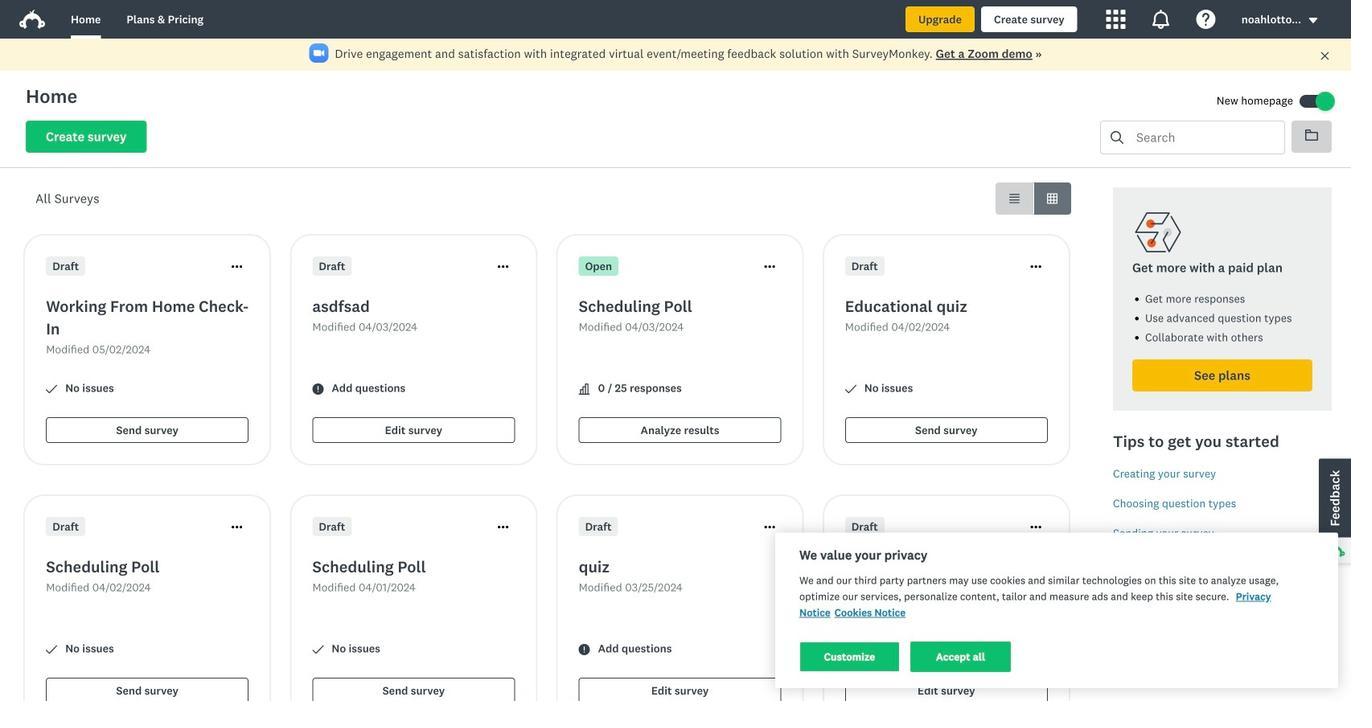 Task type: vqa. For each thing, say whether or not it's contained in the screenshot.
second Select Menu field
no



Task type: locate. For each thing, give the bounding box(es) containing it.
notification center icon image
[[1152, 10, 1172, 29]]

folders image
[[1306, 129, 1319, 142], [1306, 130, 1319, 141]]

products icon image
[[1107, 10, 1126, 29], [1107, 10, 1126, 29]]

response count image
[[579, 384, 590, 395]]

group
[[996, 183, 1072, 215]]

no issues image
[[46, 384, 57, 395], [846, 384, 857, 395], [46, 645, 57, 656]]

Search text field
[[1124, 122, 1285, 154]]

brand logo image
[[19, 6, 45, 32], [19, 10, 45, 29]]

1 folders image from the top
[[1306, 129, 1319, 142]]

dropdown arrow icon image
[[1309, 15, 1320, 26], [1310, 18, 1318, 23]]

help icon image
[[1197, 10, 1217, 29]]

2 horizontal spatial warning image
[[846, 645, 857, 656]]

2 brand logo image from the top
[[19, 10, 45, 29]]

warning image
[[313, 384, 324, 395], [579, 645, 590, 656], [846, 645, 857, 656]]

no issues image
[[313, 645, 324, 656]]

2 folders image from the top
[[1306, 130, 1319, 141]]

search image
[[1111, 131, 1124, 144]]



Task type: describe. For each thing, give the bounding box(es) containing it.
1 brand logo image from the top
[[19, 6, 45, 32]]

response count image
[[579, 384, 590, 395]]

x image
[[1321, 51, 1331, 61]]

response based pricing icon image
[[1133, 207, 1185, 258]]

1 horizontal spatial warning image
[[579, 645, 590, 656]]

search image
[[1111, 131, 1124, 144]]

0 horizontal spatial warning image
[[313, 384, 324, 395]]



